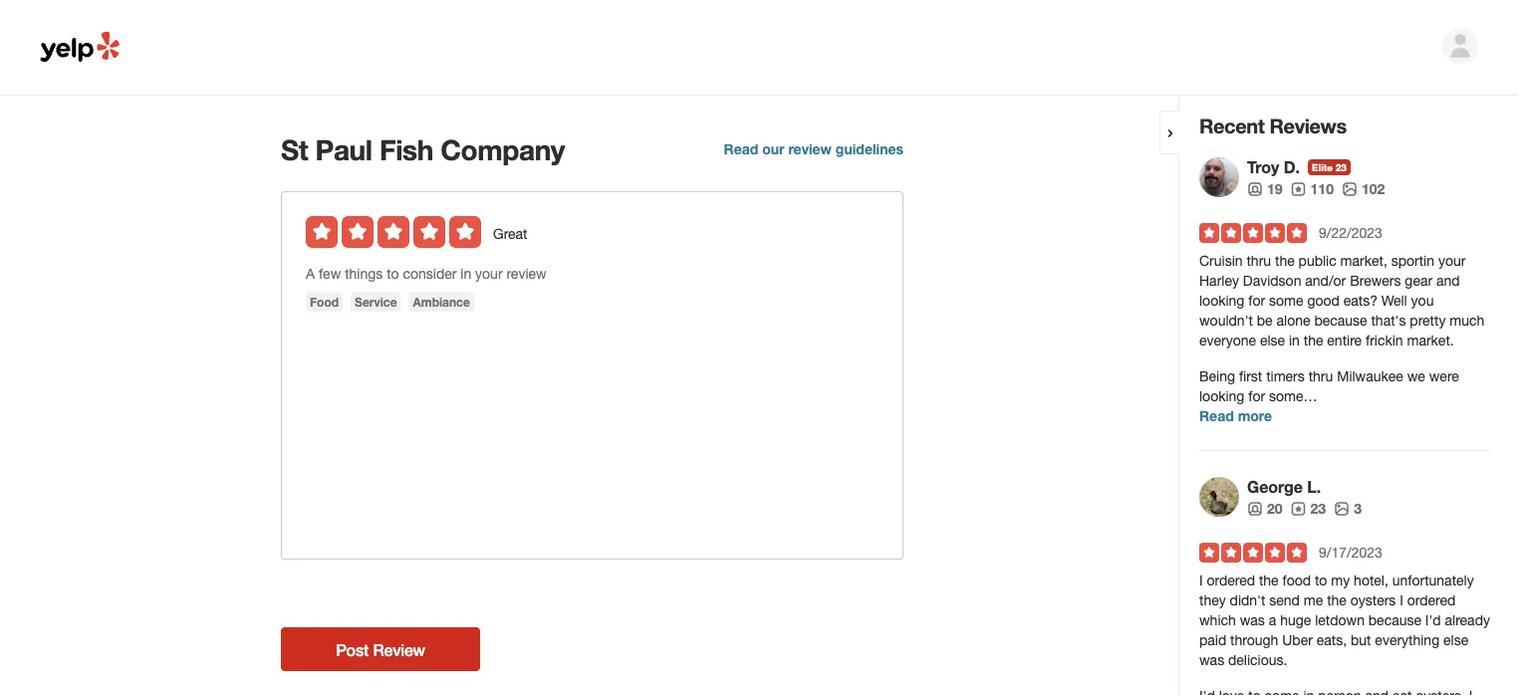 Task type: locate. For each thing, give the bounding box(es) containing it.
1 5 star rating image from the top
[[1200, 223, 1307, 243]]

1 horizontal spatial ordered
[[1408, 592, 1456, 609]]

frickin
[[1366, 332, 1404, 349]]

your down great
[[475, 266, 503, 282]]

your
[[1439, 253, 1466, 269], [475, 266, 503, 282]]

our
[[762, 141, 785, 157]]

1 horizontal spatial read
[[1200, 408, 1234, 424]]

photo of george l. image
[[1200, 477, 1240, 517]]

your up and
[[1439, 253, 1466, 269]]

read our review guidelines link
[[724, 141, 904, 157]]

being
[[1200, 368, 1236, 385]]

company
[[441, 133, 565, 166]]

None radio
[[306, 216, 338, 248], [342, 216, 374, 248], [378, 216, 410, 248], [449, 216, 481, 248], [306, 216, 338, 248], [342, 216, 374, 248], [378, 216, 410, 248], [449, 216, 481, 248]]

0 vertical spatial read
[[724, 141, 759, 157]]

friends element containing 20
[[1247, 499, 1283, 519]]

gear
[[1405, 273, 1433, 289]]

1 vertical spatial friends element
[[1247, 499, 1283, 519]]

2 friends element from the top
[[1247, 499, 1283, 519]]

110
[[1311, 181, 1334, 197]]

troy
[[1247, 158, 1280, 177]]

elite 23 link
[[1308, 159, 1351, 175]]

16 review v2 image
[[1291, 181, 1307, 197]]

friends element down george
[[1247, 499, 1283, 519]]

photos element containing 102
[[1342, 179, 1385, 199]]

5 star rating image for 20
[[1200, 543, 1307, 563]]

i'd
[[1426, 612, 1441, 629]]

the
[[1275, 253, 1295, 269], [1304, 332, 1324, 349], [1259, 572, 1279, 589], [1327, 592, 1347, 609]]

1 for from the top
[[1249, 292, 1266, 309]]

0 horizontal spatial 23
[[1311, 501, 1326, 517]]

photos element up '9/17/2023'
[[1334, 499, 1362, 519]]

1 16 friends v2 image from the top
[[1247, 181, 1263, 197]]

read
[[724, 141, 759, 157], [1200, 408, 1234, 424]]

1 horizontal spatial i
[[1400, 592, 1404, 609]]

0 horizontal spatial your
[[475, 266, 503, 282]]

1 vertical spatial review
[[507, 266, 547, 282]]

timers
[[1267, 368, 1305, 385]]

photos element down elite 23 link
[[1342, 179, 1385, 199]]

hotel,
[[1354, 572, 1389, 589]]

0 vertical spatial reviews element
[[1291, 179, 1334, 199]]

your for sportin
[[1439, 253, 1466, 269]]

more
[[1238, 408, 1273, 424]]

for
[[1249, 292, 1266, 309], [1249, 388, 1266, 405]]

through
[[1231, 632, 1279, 649]]

they
[[1200, 592, 1226, 609]]

a few things to consider in your review
[[306, 266, 547, 282]]

16 friends v2 image left 19
[[1247, 181, 1263, 197]]

a
[[1269, 612, 1277, 629]]

reviews element down the 'l.'
[[1291, 499, 1326, 519]]

recent reviews
[[1200, 114, 1347, 138]]

reviews element containing 110
[[1291, 179, 1334, 199]]

for up more
[[1249, 388, 1266, 405]]

eats,
[[1317, 632, 1347, 649]]

0 vertical spatial was
[[1240, 612, 1265, 629]]

reviews element containing 23
[[1291, 499, 1326, 519]]

20
[[1267, 501, 1283, 517]]

5 star rating image up cruisin
[[1200, 223, 1307, 243]]

ordered down unfortunately
[[1408, 592, 1456, 609]]

food
[[310, 295, 339, 309]]

1 vertical spatial 5 star rating image
[[1200, 543, 1307, 563]]

because
[[1315, 312, 1368, 329], [1369, 612, 1422, 629]]

fish
[[380, 133, 433, 166]]

a
[[306, 266, 315, 282]]

1 vertical spatial 16 photos v2 image
[[1334, 501, 1350, 517]]

consider
[[403, 266, 457, 282]]

16 photos v2 image
[[1342, 181, 1358, 197], [1334, 501, 1350, 517]]

1 vertical spatial else
[[1444, 632, 1469, 649]]

1 vertical spatial thru
[[1309, 368, 1333, 385]]

19
[[1267, 181, 1283, 197]]

0 vertical spatial in
[[461, 266, 471, 282]]

0 vertical spatial else
[[1260, 332, 1285, 349]]

the up send
[[1259, 572, 1279, 589]]

reviews element down elite
[[1291, 179, 1334, 199]]

i right oysters
[[1400, 592, 1404, 609]]

read for read our review guidelines
[[724, 141, 759, 157]]

5 star rating image for 19
[[1200, 223, 1307, 243]]

1 friends element from the top
[[1247, 179, 1283, 199]]

0 horizontal spatial thru
[[1247, 253, 1271, 269]]

rating element
[[306, 216, 481, 248]]

looking down harley on the top right
[[1200, 292, 1245, 309]]

troy d.
[[1247, 158, 1300, 177]]

1 reviews element from the top
[[1291, 179, 1334, 199]]

1 horizontal spatial else
[[1444, 632, 1469, 649]]

else down the be
[[1260, 332, 1285, 349]]

16 friends v2 image for 19
[[1247, 181, 1263, 197]]

0 vertical spatial to
[[387, 266, 399, 282]]

milwaukee
[[1337, 368, 1404, 385]]

review
[[789, 141, 832, 157], [507, 266, 547, 282]]

to right things
[[387, 266, 399, 282]]

for up the be
[[1249, 292, 1266, 309]]

davidson
[[1243, 273, 1302, 289]]

2 reviews element from the top
[[1291, 499, 1326, 519]]

0 vertical spatial 16 photos v2 image
[[1342, 181, 1358, 197]]

read left more
[[1200, 408, 1234, 424]]

friends element
[[1247, 179, 1283, 199], [1247, 499, 1283, 519]]

1 vertical spatial because
[[1369, 612, 1422, 629]]

0 vertical spatial 5 star rating image
[[1200, 223, 1307, 243]]

None radio
[[414, 216, 445, 248]]

thru
[[1247, 253, 1271, 269], [1309, 368, 1333, 385]]

2 5 star rating image from the top
[[1200, 543, 1307, 563]]

send
[[1270, 592, 1300, 609]]

friends element for 23
[[1247, 499, 1283, 519]]

post
[[336, 641, 369, 660]]

market,
[[1341, 253, 1388, 269]]

in right consider
[[461, 266, 471, 282]]

reviews element for 19
[[1291, 179, 1334, 199]]

0 horizontal spatial else
[[1260, 332, 1285, 349]]

0 horizontal spatial review
[[507, 266, 547, 282]]

was up through in the right bottom of the page
[[1240, 612, 1265, 629]]

photos element
[[1342, 179, 1385, 199], [1334, 499, 1362, 519]]

looking
[[1200, 292, 1245, 309], [1200, 388, 1245, 405]]

my
[[1331, 572, 1350, 589]]

your inside cruisin thru the public market, sportin your harley davidson and/or brewers gear and looking for some good eats? well you wouldn't be alone because that's pretty much everyone else in the entire frickin market.
[[1439, 253, 1466, 269]]

1 horizontal spatial your
[[1439, 253, 1466, 269]]

else down 'already'
[[1444, 632, 1469, 649]]

letdown
[[1315, 612, 1365, 629]]

1 vertical spatial read
[[1200, 408, 1234, 424]]

i ordered the food to my hotel, unfortunately they didn't send me the oysters i ordered which was a huge letdown because i'd already paid through uber eats, but everything else was delicious.
[[1200, 572, 1491, 669]]

1 vertical spatial to
[[1315, 572, 1328, 589]]

i up they
[[1200, 572, 1203, 589]]

review
[[373, 641, 425, 660]]

0 horizontal spatial i
[[1200, 572, 1203, 589]]

16 friends v2 image left '20'
[[1247, 501, 1263, 517]]

0 vertical spatial thru
[[1247, 253, 1271, 269]]

i
[[1200, 572, 1203, 589], [1400, 592, 1404, 609]]

ambiance
[[413, 295, 470, 309]]

friends element containing 19
[[1247, 179, 1283, 199]]

0 vertical spatial i
[[1200, 572, 1203, 589]]

in
[[461, 266, 471, 282], [1289, 332, 1300, 349]]

else inside cruisin thru the public market, sportin your harley davidson and/or brewers gear and looking for some good eats? well you wouldn't be alone because that's pretty much everyone else in the entire frickin market.
[[1260, 332, 1285, 349]]

was
[[1240, 612, 1265, 629], [1200, 652, 1225, 669]]

16 photos v2 image left the 102
[[1342, 181, 1358, 197]]

0 vertical spatial because
[[1315, 312, 1368, 329]]

2 looking from the top
[[1200, 388, 1245, 405]]

0 horizontal spatial read
[[724, 141, 759, 157]]

1 horizontal spatial to
[[1315, 572, 1328, 589]]

george
[[1247, 478, 1303, 497]]

photos element containing 3
[[1334, 499, 1362, 519]]

0 horizontal spatial because
[[1315, 312, 1368, 329]]

everything
[[1375, 632, 1440, 649]]

0 horizontal spatial was
[[1200, 652, 1225, 669]]

cruisin thru the public market, sportin your harley davidson and/or brewers gear and looking for some good eats? well you wouldn't be alone because that's pretty much everyone else in the entire frickin market.
[[1200, 253, 1485, 349]]

for inside being first timers thru milwaukee we were looking for some…
[[1249, 388, 1266, 405]]

1 vertical spatial 16 friends v2 image
[[1247, 501, 1263, 517]]

because inside cruisin thru the public market, sportin your harley davidson and/or brewers gear and looking for some good eats? well you wouldn't be alone because that's pretty much everyone else in the entire frickin market.
[[1315, 312, 1368, 329]]

market.
[[1407, 332, 1454, 349]]

close sidebar icon image
[[1163, 125, 1179, 141], [1163, 125, 1179, 141]]

1 vertical spatial reviews element
[[1291, 499, 1326, 519]]

23
[[1336, 161, 1347, 173], [1311, 501, 1326, 517]]

1 vertical spatial in
[[1289, 332, 1300, 349]]

0 vertical spatial 23
[[1336, 161, 1347, 173]]

0 horizontal spatial in
[[461, 266, 471, 282]]

else
[[1260, 332, 1285, 349], [1444, 632, 1469, 649]]

photo of troy d. image
[[1200, 157, 1240, 197]]

1 vertical spatial for
[[1249, 388, 1266, 405]]

review right our
[[789, 141, 832, 157]]

friends element down troy
[[1247, 179, 1283, 199]]

few
[[319, 266, 341, 282]]

sportin
[[1392, 253, 1435, 269]]

because up everything
[[1369, 612, 1422, 629]]

to
[[387, 266, 399, 282], [1315, 572, 1328, 589]]

looking down being
[[1200, 388, 1245, 405]]

0 vertical spatial friends element
[[1247, 179, 1283, 199]]

0 vertical spatial ordered
[[1207, 572, 1255, 589]]

16 photos v2 image left 3 in the right of the page
[[1334, 501, 1350, 517]]

0 vertical spatial photos element
[[1342, 179, 1385, 199]]

ordered up 'didn't'
[[1207, 572, 1255, 589]]

thru up the "some…"
[[1309, 368, 1333, 385]]

2 16 friends v2 image from the top
[[1247, 501, 1263, 517]]

1 horizontal spatial review
[[789, 141, 832, 157]]

1 vertical spatial 23
[[1311, 501, 1326, 517]]

1 vertical spatial i
[[1400, 592, 1404, 609]]

first
[[1239, 368, 1263, 385]]

some…
[[1269, 388, 1318, 405]]

didn't
[[1230, 592, 1266, 609]]

0 vertical spatial for
[[1249, 292, 1266, 309]]

for inside cruisin thru the public market, sportin your harley davidson and/or brewers gear and looking for some good eats? well you wouldn't be alone because that's pretty much everyone else in the entire frickin market.
[[1249, 292, 1266, 309]]

1 vertical spatial looking
[[1200, 388, 1245, 405]]

was down the paid
[[1200, 652, 1225, 669]]

23 right 16 review v2 image
[[1311, 501, 1326, 517]]

thru up davidson
[[1247, 253, 1271, 269]]

guidelines
[[836, 141, 904, 157]]

23 right elite
[[1336, 161, 1347, 173]]

1 horizontal spatial because
[[1369, 612, 1422, 629]]

reviews element
[[1291, 179, 1334, 199], [1291, 499, 1326, 519]]

in down alone
[[1289, 332, 1300, 349]]

were
[[1430, 368, 1460, 385]]

1 horizontal spatial thru
[[1309, 368, 1333, 385]]

5 star rating image
[[1200, 223, 1307, 243], [1200, 543, 1307, 563]]

your for in
[[475, 266, 503, 282]]

16 friends v2 image
[[1247, 181, 1263, 197], [1247, 501, 1263, 517]]

1 horizontal spatial in
[[1289, 332, 1300, 349]]

1 looking from the top
[[1200, 292, 1245, 309]]

1 vertical spatial ordered
[[1408, 592, 1456, 609]]

2 for from the top
[[1249, 388, 1266, 405]]

0 vertical spatial 16 friends v2 image
[[1247, 181, 1263, 197]]

to left my
[[1315, 572, 1328, 589]]

read inside dropdown button
[[1200, 408, 1234, 424]]

because up entire
[[1315, 312, 1368, 329]]

0 vertical spatial looking
[[1200, 292, 1245, 309]]

read more button
[[1200, 407, 1273, 426]]

review down great
[[507, 266, 547, 282]]

1 horizontal spatial was
[[1240, 612, 1265, 629]]

greg r. image
[[1443, 28, 1479, 64]]

5 star rating image up 'didn't'
[[1200, 543, 1307, 563]]

1 vertical spatial photos element
[[1334, 499, 1362, 519]]

read left our
[[724, 141, 759, 157]]



Task type: describe. For each thing, give the bounding box(es) containing it.
good
[[1308, 292, 1340, 309]]

being first timers thru milwaukee we were looking for some…
[[1200, 368, 1460, 405]]

0 horizontal spatial to
[[387, 266, 399, 282]]

public
[[1299, 253, 1337, 269]]

23 inside the reviews "element"
[[1311, 501, 1326, 517]]

16 review v2 image
[[1291, 501, 1307, 517]]

recent
[[1200, 114, 1265, 138]]

alone
[[1277, 312, 1311, 329]]

already
[[1445, 612, 1491, 629]]

george l.
[[1247, 478, 1321, 497]]

but
[[1351, 632, 1372, 649]]

harley
[[1200, 273, 1239, 289]]

else inside i ordered the food to my hotel, unfortunately they didn't send me the oysters i ordered which was a huge letdown because i'd already paid through uber eats, but everything else was delicious.
[[1444, 632, 1469, 649]]

looking inside being first timers thru milwaukee we were looking for some…
[[1200, 388, 1245, 405]]

16 photos v2 image for 3
[[1334, 501, 1350, 517]]

and/or
[[1306, 273, 1346, 289]]

16 friends v2 image for 20
[[1247, 501, 1263, 517]]

friends element for 110
[[1247, 179, 1283, 199]]

looking inside cruisin thru the public market, sportin your harley davidson and/or brewers gear and looking for some good eats? well you wouldn't be alone because that's pretty much everyone else in the entire frickin market.
[[1200, 292, 1245, 309]]

brewers
[[1350, 273, 1401, 289]]

which
[[1200, 612, 1236, 629]]

read more
[[1200, 408, 1273, 424]]

0 horizontal spatial ordered
[[1207, 572, 1255, 589]]

photos element for 23
[[1334, 499, 1362, 519]]

me
[[1304, 592, 1323, 609]]

because inside i ordered the food to my hotel, unfortunately they didn't send me the oysters i ordered which was a huge letdown because i'd already paid through uber eats, but everything else was delicious.
[[1369, 612, 1422, 629]]

st paul fish company
[[281, 133, 565, 166]]

well
[[1382, 292, 1408, 309]]

reviews
[[1270, 114, 1347, 138]]

uber
[[1283, 632, 1313, 649]]

the down alone
[[1304, 332, 1324, 349]]

st
[[281, 133, 308, 166]]

huge
[[1280, 612, 1312, 629]]

oysters
[[1351, 592, 1396, 609]]

d.
[[1284, 158, 1300, 177]]

great
[[493, 226, 528, 242]]

paid
[[1200, 632, 1227, 649]]

you
[[1411, 292, 1434, 309]]

be
[[1257, 312, 1273, 329]]

read our review guidelines
[[724, 141, 904, 157]]

that's
[[1371, 312, 1406, 329]]

l.
[[1308, 478, 1321, 497]]

the up letdown
[[1327, 592, 1347, 609]]

st paul fish company link
[[281, 132, 676, 167]]

post review
[[336, 641, 425, 660]]

unfortunately
[[1393, 572, 1474, 589]]

the up davidson
[[1275, 253, 1295, 269]]

0 vertical spatial review
[[789, 141, 832, 157]]

thru inside being first timers thru milwaukee we were looking for some…
[[1309, 368, 1333, 385]]

elite
[[1312, 161, 1333, 173]]

delicious.
[[1229, 652, 1288, 669]]

reviews element for 20
[[1291, 499, 1326, 519]]

much
[[1450, 312, 1485, 329]]

elite 23
[[1312, 161, 1347, 173]]

wouldn't
[[1200, 312, 1253, 329]]

and
[[1437, 273, 1460, 289]]

in inside cruisin thru the public market, sportin your harley davidson and/or brewers gear and looking for some good eats? well you wouldn't be alone because that's pretty much everyone else in the entire frickin market.
[[1289, 332, 1300, 349]]

post review button
[[281, 628, 480, 672]]

paul
[[315, 133, 372, 166]]

16 photos v2 image for 102
[[1342, 181, 1358, 197]]

to inside i ordered the food to my hotel, unfortunately they didn't send me the oysters i ordered which was a huge letdown because i'd already paid through uber eats, but everything else was delicious.
[[1315, 572, 1328, 589]]

food
[[1283, 572, 1311, 589]]

1 vertical spatial was
[[1200, 652, 1225, 669]]

things
[[345, 266, 383, 282]]

thru inside cruisin thru the public market, sportin your harley davidson and/or brewers gear and looking for some good eats? well you wouldn't be alone because that's pretty much everyone else in the entire frickin market.
[[1247, 253, 1271, 269]]

service
[[355, 295, 397, 309]]

photos element for 110
[[1342, 179, 1385, 199]]

9/17/2023
[[1319, 545, 1383, 561]]

cruisin
[[1200, 253, 1243, 269]]

102
[[1362, 181, 1385, 197]]

3
[[1354, 501, 1362, 517]]

eats?
[[1344, 292, 1378, 309]]

everyone
[[1200, 332, 1256, 349]]

some
[[1269, 292, 1304, 309]]

pretty
[[1410, 312, 1446, 329]]

entire
[[1328, 332, 1362, 349]]

9/22/2023
[[1319, 225, 1383, 241]]

read for read more
[[1200, 408, 1234, 424]]

we
[[1408, 368, 1426, 385]]

1 horizontal spatial 23
[[1336, 161, 1347, 173]]



Task type: vqa. For each thing, say whether or not it's contained in the screenshot.
9/22/2023 on the right of the page
yes



